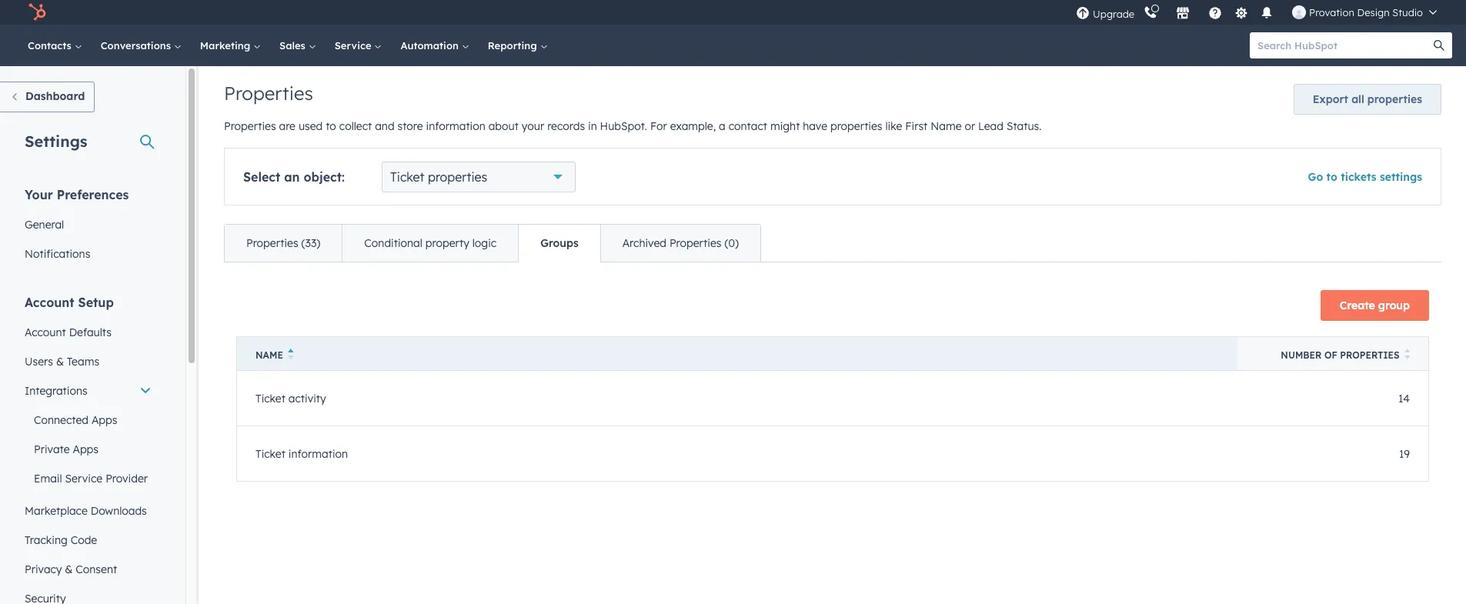 Task type: vqa. For each thing, say whether or not it's contained in the screenshot.
ONBOARDING.STEPS.FINALSTEP.TITLE icon
no



Task type: locate. For each thing, give the bounding box(es) containing it.
& right users
[[56, 355, 64, 369]]

search button
[[1426, 32, 1452, 58]]

0 horizontal spatial name
[[256, 349, 283, 361]]

properties inside "number of properties" button
[[1340, 349, 1400, 361]]

have
[[803, 119, 827, 133]]

conditional
[[364, 236, 422, 250]]

0 vertical spatial account
[[25, 295, 74, 310]]

properties up are
[[224, 82, 313, 105]]

14
[[1398, 391, 1410, 405]]

ticket information
[[256, 447, 348, 461]]

account up the account defaults
[[25, 295, 74, 310]]

export
[[1313, 92, 1349, 106]]

0 vertical spatial information
[[426, 119, 486, 133]]

apps for connected apps
[[92, 413, 117, 427]]

notifications link
[[15, 239, 161, 269]]

2 account from the top
[[25, 326, 66, 339]]

activity
[[288, 391, 326, 405]]

general
[[25, 218, 64, 232]]

1 vertical spatial to
[[1327, 170, 1338, 184]]

go
[[1308, 170, 1323, 184]]

information right store
[[426, 119, 486, 133]]

to
[[326, 119, 336, 133], [1327, 170, 1338, 184]]

export all properties button
[[1294, 84, 1442, 115]]

marketplace
[[25, 504, 88, 518]]

account
[[25, 295, 74, 310], [25, 326, 66, 339]]

tickets
[[1341, 170, 1377, 184]]

1 horizontal spatial &
[[65, 563, 73, 576]]

apps down connected apps link
[[73, 443, 99, 456]]

apps down the integrations button
[[92, 413, 117, 427]]

account defaults
[[25, 326, 112, 339]]

tab list
[[224, 224, 761, 262]]

downloads
[[91, 504, 147, 518]]

consent
[[76, 563, 117, 576]]

ticket inside popup button
[[390, 169, 425, 185]]

&
[[56, 355, 64, 369], [65, 563, 73, 576]]

1 vertical spatial name
[[256, 349, 283, 361]]

ascending sort. press to sort descending. image
[[288, 349, 294, 359]]

service right sales "link"
[[335, 39, 374, 52]]

properties left are
[[224, 119, 276, 133]]

logic
[[472, 236, 497, 250]]

to right go
[[1327, 170, 1338, 184]]

settings
[[1380, 170, 1422, 184]]

service down private apps link
[[65, 472, 103, 486]]

email service provider link
[[15, 464, 161, 493]]

property
[[426, 236, 469, 250]]

2 vertical spatial ticket
[[256, 447, 285, 461]]

properties right all
[[1368, 92, 1422, 106]]

about
[[489, 119, 519, 133]]

connected apps
[[34, 413, 117, 427]]

conversations link
[[91, 25, 191, 66]]

1 vertical spatial information
[[288, 447, 348, 461]]

all
[[1352, 92, 1364, 106]]

store
[[398, 119, 423, 133]]

properties
[[1368, 92, 1422, 106], [830, 119, 882, 133], [428, 169, 487, 185], [1340, 349, 1400, 361]]

0 vertical spatial to
[[326, 119, 336, 133]]

account up users
[[25, 326, 66, 339]]

0 vertical spatial service
[[335, 39, 374, 52]]

your preferences element
[[15, 186, 161, 269]]

provation design studio button
[[1283, 0, 1446, 25]]

ticket down store
[[390, 169, 425, 185]]

properties (33)
[[246, 236, 320, 250]]

in
[[588, 119, 597, 133]]

notifications
[[25, 247, 90, 261]]

service
[[335, 39, 374, 52], [65, 472, 103, 486]]

provider
[[106, 472, 148, 486]]

information down activity
[[288, 447, 348, 461]]

ticket properties
[[390, 169, 487, 185]]

0 horizontal spatial to
[[326, 119, 336, 133]]

automation
[[401, 39, 462, 52]]

number of properties button
[[1237, 337, 1429, 371]]

account setup
[[25, 295, 114, 310]]

users & teams
[[25, 355, 99, 369]]

used
[[299, 119, 323, 133]]

ticket for ticket properties
[[390, 169, 425, 185]]

properties
[[224, 82, 313, 105], [224, 119, 276, 133], [246, 236, 298, 250], [670, 236, 722, 250]]

connected
[[34, 413, 89, 427]]

ascending sort. press to sort descending. element
[[288, 349, 294, 362]]

studio
[[1393, 6, 1423, 18]]

email
[[34, 472, 62, 486]]

marketplace downloads link
[[15, 496, 161, 526]]

name left ascending sort. press to sort descending. element
[[256, 349, 283, 361]]

integrations button
[[15, 376, 161, 406]]

defaults
[[69, 326, 112, 339]]

0 horizontal spatial service
[[65, 472, 103, 486]]

james peterson image
[[1292, 5, 1306, 19]]

ticket properties button
[[382, 162, 576, 192]]

to right used
[[326, 119, 336, 133]]

& for privacy
[[65, 563, 73, 576]]

design
[[1357, 6, 1390, 18]]

group
[[1378, 299, 1410, 312]]

1 vertical spatial &
[[65, 563, 73, 576]]

1 vertical spatial apps
[[73, 443, 99, 456]]

menu
[[1075, 0, 1448, 25]]

marketing
[[200, 39, 253, 52]]

1 vertical spatial account
[[25, 326, 66, 339]]

name left "or"
[[931, 119, 962, 133]]

& inside "link"
[[56, 355, 64, 369]]

ticket left activity
[[256, 391, 285, 405]]

users & teams link
[[15, 347, 161, 376]]

0 vertical spatial apps
[[92, 413, 117, 427]]

0 vertical spatial ticket
[[390, 169, 425, 185]]

information
[[426, 119, 486, 133], [288, 447, 348, 461]]

0 horizontal spatial &
[[56, 355, 64, 369]]

properties (33) link
[[225, 225, 342, 262]]

an
[[284, 169, 300, 185]]

properties left (33) in the left of the page
[[246, 236, 298, 250]]

private apps link
[[15, 435, 161, 464]]

& for users
[[56, 355, 64, 369]]

tab list containing properties (33)
[[224, 224, 761, 262]]

apps inside connected apps link
[[92, 413, 117, 427]]

1 horizontal spatial service
[[335, 39, 374, 52]]

properties up property
[[428, 169, 487, 185]]

setup
[[78, 295, 114, 310]]

ticket activity
[[256, 391, 326, 405]]

tab panel containing create group
[[224, 262, 1442, 506]]

press to sort. image
[[1404, 349, 1410, 359]]

1 horizontal spatial name
[[931, 119, 962, 133]]

collect
[[339, 119, 372, 133]]

object:
[[304, 169, 345, 185]]

1 account from the top
[[25, 295, 74, 310]]

lead
[[978, 119, 1004, 133]]

hubspot image
[[28, 3, 46, 22]]

marketplaces button
[[1167, 0, 1199, 25]]

1 horizontal spatial to
[[1327, 170, 1338, 184]]

1 vertical spatial ticket
[[256, 391, 285, 405]]

1 horizontal spatial information
[[426, 119, 486, 133]]

& right privacy
[[65, 563, 73, 576]]

marketplaces image
[[1176, 7, 1190, 21]]

1 vertical spatial service
[[65, 472, 103, 486]]

properties left press to sort. element at the bottom of the page
[[1340, 349, 1400, 361]]

0 vertical spatial &
[[56, 355, 64, 369]]

groups link
[[518, 225, 600, 262]]

apps
[[92, 413, 117, 427], [73, 443, 99, 456]]

contacts link
[[18, 25, 91, 66]]

notifications image
[[1260, 7, 1274, 21]]

account setup element
[[15, 294, 161, 604]]

apps inside private apps link
[[73, 443, 99, 456]]

your
[[522, 119, 544, 133]]

tab panel
[[224, 262, 1442, 506]]

conversations
[[101, 39, 174, 52]]

ticket down ticket activity
[[256, 447, 285, 461]]

press to sort. element
[[1404, 349, 1410, 362]]

name
[[931, 119, 962, 133], [256, 349, 283, 361]]

ticket for ticket activity
[[256, 391, 285, 405]]

(33)
[[301, 236, 320, 250]]



Task type: describe. For each thing, give the bounding box(es) containing it.
status.
[[1007, 119, 1042, 133]]

like
[[885, 119, 902, 133]]

menu containing provation design studio
[[1075, 0, 1448, 25]]

sales
[[279, 39, 308, 52]]

connected apps link
[[15, 406, 161, 435]]

hubspot link
[[18, 3, 58, 22]]

apps for private apps
[[73, 443, 99, 456]]

provation design studio
[[1309, 6, 1423, 18]]

contact
[[729, 119, 767, 133]]

0 vertical spatial name
[[931, 119, 962, 133]]

19
[[1399, 447, 1410, 461]]

number of properties
[[1281, 349, 1400, 361]]

go to tickets settings button
[[1308, 170, 1422, 184]]

(0)
[[725, 236, 739, 250]]

tracking
[[25, 533, 68, 547]]

search image
[[1434, 40, 1445, 51]]

help button
[[1202, 0, 1228, 25]]

or
[[965, 119, 975, 133]]

service inside service link
[[335, 39, 374, 52]]

properties inside export all properties button
[[1368, 92, 1422, 106]]

select
[[243, 169, 280, 185]]

example,
[[670, 119, 716, 133]]

marketplace downloads
[[25, 504, 147, 518]]

your
[[25, 187, 53, 202]]

service inside email service provider link
[[65, 472, 103, 486]]

archived properties (0) link
[[600, 225, 760, 262]]

go to tickets settings
[[1308, 170, 1422, 184]]

tracking code link
[[15, 526, 161, 555]]

properties left like
[[830, 119, 882, 133]]

users
[[25, 355, 53, 369]]

properties for properties are used to collect and store information about your records in hubspot. for example, a contact might have properties like first name or lead status.
[[224, 119, 276, 133]]

reporting
[[488, 39, 540, 52]]

number
[[1281, 349, 1322, 361]]

0 horizontal spatial information
[[288, 447, 348, 461]]

integrations
[[25, 384, 88, 398]]

records
[[547, 119, 585, 133]]

private
[[34, 443, 70, 456]]

email service provider
[[34, 472, 148, 486]]

service link
[[325, 25, 391, 66]]

reporting link
[[479, 25, 557, 66]]

account for account defaults
[[25, 326, 66, 339]]

calling icon image
[[1144, 6, 1158, 20]]

Search HubSpot search field
[[1250, 32, 1439, 58]]

archived properties (0)
[[622, 236, 739, 250]]

create group button
[[1321, 290, 1429, 321]]

account for account setup
[[25, 295, 74, 310]]

privacy
[[25, 563, 62, 576]]

properties for properties
[[224, 82, 313, 105]]

ticket for ticket information
[[256, 447, 285, 461]]

properties inside ticket properties popup button
[[428, 169, 487, 185]]

upgrade image
[[1076, 7, 1090, 20]]

for
[[650, 119, 667, 133]]

settings
[[25, 132, 87, 151]]

contacts
[[28, 39, 74, 52]]

privacy & consent
[[25, 563, 117, 576]]

hubspot.
[[600, 119, 647, 133]]

settings link
[[1232, 4, 1251, 20]]

archived
[[622, 236, 667, 250]]

name button
[[237, 337, 1237, 371]]

automation link
[[391, 25, 479, 66]]

groups
[[540, 236, 579, 250]]

your preferences
[[25, 187, 129, 202]]

code
[[71, 533, 97, 547]]

calling icon button
[[1138, 2, 1164, 22]]

are
[[279, 119, 296, 133]]

dashboard link
[[0, 82, 95, 112]]

help image
[[1208, 7, 1222, 21]]

notifications button
[[1254, 0, 1280, 25]]

export all properties
[[1313, 92, 1422, 106]]

properties are used to collect and store information about your records in hubspot. for example, a contact might have properties like first name or lead status.
[[224, 119, 1042, 133]]

settings image
[[1234, 7, 1248, 20]]

name inside name button
[[256, 349, 283, 361]]

private apps
[[34, 443, 99, 456]]

properties left (0)
[[670, 236, 722, 250]]

create
[[1340, 299, 1375, 312]]

dashboard
[[25, 89, 85, 103]]

provation
[[1309, 6, 1355, 18]]

of
[[1325, 349, 1338, 361]]

upgrade
[[1093, 7, 1135, 20]]

tracking code
[[25, 533, 97, 547]]

properties for properties (33)
[[246, 236, 298, 250]]

privacy & consent link
[[15, 555, 161, 584]]



